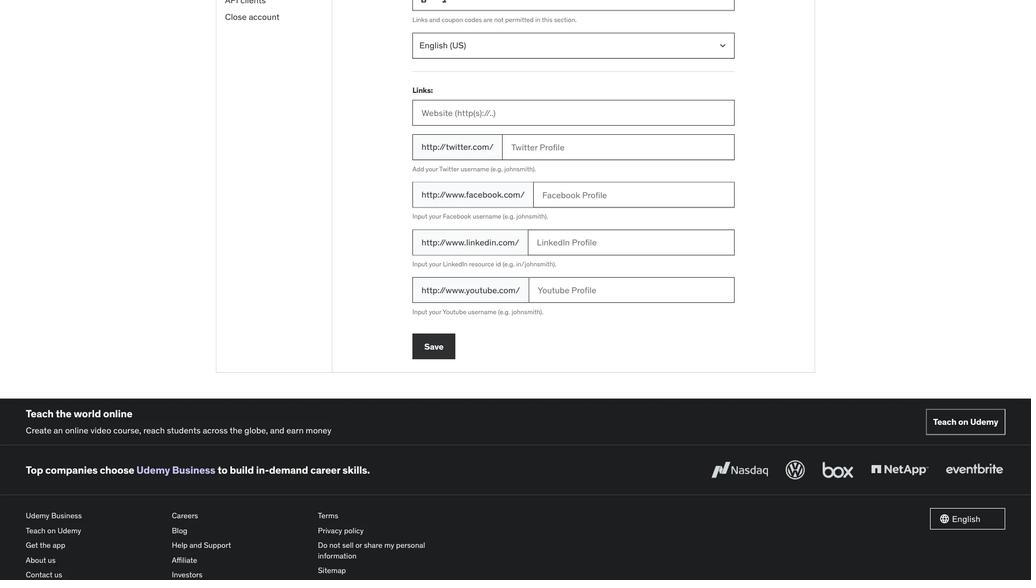 Task type: locate. For each thing, give the bounding box(es) containing it.
2 vertical spatial username
[[468, 308, 497, 316]]

on
[[959, 416, 969, 427], [47, 526, 56, 535]]

netapp image
[[869, 458, 931, 482]]

Website (http(s)://..) url field
[[413, 100, 735, 126]]

an
[[54, 425, 63, 436]]

save
[[424, 341, 444, 352]]

contact us link
[[26, 568, 163, 580]]

1 vertical spatial udemy business link
[[26, 508, 163, 523]]

0 horizontal spatial not
[[329, 540, 341, 550]]

0 horizontal spatial business
[[51, 511, 82, 520]]

1 vertical spatial online
[[65, 425, 88, 436]]

2 horizontal spatial and
[[430, 15, 440, 24]]

0 vertical spatial not
[[494, 15, 504, 24]]

0 vertical spatial username
[[461, 165, 489, 173]]

0 vertical spatial teach on udemy link
[[927, 409, 1006, 435]]

2 vertical spatial input
[[413, 308, 428, 316]]

in/johnsmith).
[[516, 260, 557, 268]]

business up app at the left
[[51, 511, 82, 520]]

business left to
[[172, 464, 216, 476]]

your for http://twitter.com/
[[426, 165, 438, 173]]

1 vertical spatial business
[[51, 511, 82, 520]]

0 horizontal spatial and
[[190, 540, 202, 550]]

2 input from the top
[[413, 260, 428, 268]]

careers blog help and support affiliate investors
[[172, 511, 231, 580]]

on up eventbrite image
[[959, 416, 969, 427]]

2 vertical spatial and
[[190, 540, 202, 550]]

share
[[364, 540, 383, 550]]

the left globe,
[[230, 425, 242, 436]]

are
[[484, 15, 493, 24]]

not up information
[[329, 540, 341, 550]]

0 vertical spatial and
[[430, 15, 440, 24]]

skills.
[[343, 464, 370, 476]]

on up app at the left
[[47, 526, 56, 535]]

your right add
[[426, 165, 438, 173]]

course,
[[113, 425, 141, 436]]

not
[[494, 15, 504, 24], [329, 540, 341, 550]]

on inside teach on udemy link
[[959, 416, 969, 427]]

1 horizontal spatial teach on udemy link
[[927, 409, 1006, 435]]

udemy business link
[[137, 464, 216, 476], [26, 508, 163, 523]]

english
[[953, 513, 981, 524]]

the up "an"
[[56, 407, 72, 420]]

0 vertical spatial business
[[172, 464, 216, 476]]

terms link
[[318, 508, 456, 523]]

johnsmith). up http://www.facebook.com/
[[505, 165, 536, 173]]

1 vertical spatial not
[[329, 540, 341, 550]]

support
[[204, 540, 231, 550]]

world
[[74, 407, 101, 420]]

not right are
[[494, 15, 504, 24]]

italic image
[[440, 0, 451, 5]]

None text field
[[413, 0, 735, 11]]

reach
[[143, 425, 165, 436]]

teach on udemy
[[934, 416, 999, 427]]

teach on udemy link up eventbrite image
[[927, 409, 1006, 435]]

username down http://www.youtube.com/
[[468, 308, 497, 316]]

business
[[172, 464, 216, 476], [51, 511, 82, 520]]

account
[[249, 11, 280, 22]]

(e.g. down http://www.facebook.com/
[[503, 212, 515, 221]]

your left facebook
[[429, 212, 442, 221]]

1 horizontal spatial business
[[172, 464, 216, 476]]

0 horizontal spatial the
[[40, 540, 51, 550]]

app
[[53, 540, 65, 550]]

the right get
[[40, 540, 51, 550]]

1 vertical spatial the
[[230, 425, 242, 436]]

input for http://www.youtube.com/
[[413, 308, 428, 316]]

your for http://www.youtube.com/
[[429, 308, 442, 316]]

teach for on
[[934, 416, 957, 427]]

1 vertical spatial johnsmith).
[[517, 212, 548, 221]]

0 horizontal spatial online
[[65, 425, 88, 436]]

(e.g. down http://www.youtube.com/
[[498, 308, 510, 316]]

teach on udemy link
[[927, 409, 1006, 435], [26, 523, 163, 538]]

links
[[413, 15, 428, 24]]

(e.g. for http://www.facebook.com/
[[503, 212, 515, 221]]

teach on udemy link up the about us link
[[26, 523, 163, 538]]

Twitter Profile text field
[[502, 134, 735, 160]]

top
[[26, 464, 43, 476]]

teach inside teach the world online create an online video course, reach students across the globe, and earn money
[[26, 407, 54, 420]]

close
[[225, 11, 247, 22]]

http://www.youtube.com/
[[422, 284, 520, 296]]

eventbrite image
[[944, 458, 1006, 482]]

1 horizontal spatial the
[[56, 407, 72, 420]]

username right twitter
[[461, 165, 489, 173]]

0 vertical spatial us
[[48, 555, 56, 565]]

input left facebook
[[413, 212, 428, 221]]

input left the linkedin
[[413, 260, 428, 268]]

permitted
[[506, 15, 534, 24]]

and inside teach the world online create an online video course, reach students across the globe, and earn money
[[270, 425, 285, 436]]

us right about on the bottom left of page
[[48, 555, 56, 565]]

1 input from the top
[[413, 212, 428, 221]]

your left the linkedin
[[429, 260, 442, 268]]

online right "an"
[[65, 425, 88, 436]]

small image
[[940, 514, 951, 525]]

1 horizontal spatial online
[[103, 407, 133, 420]]

input left the youtube
[[413, 308, 428, 316]]

demand
[[269, 464, 308, 476]]

facebook
[[443, 212, 471, 221]]

1 vertical spatial and
[[270, 425, 285, 436]]

1 vertical spatial input
[[413, 260, 428, 268]]

2 vertical spatial the
[[40, 540, 51, 550]]

teach
[[26, 407, 54, 420], [934, 416, 957, 427], [26, 526, 46, 535]]

0 vertical spatial online
[[103, 407, 133, 420]]

1 vertical spatial teach on udemy link
[[26, 523, 163, 538]]

online up course,
[[103, 407, 133, 420]]

0 vertical spatial the
[[56, 407, 72, 420]]

0 horizontal spatial on
[[47, 526, 56, 535]]

affiliate
[[172, 555, 197, 565]]

volkswagen image
[[784, 458, 808, 482]]

udemy right choose
[[137, 464, 170, 476]]

links:
[[413, 85, 433, 95]]

in
[[536, 15, 541, 24]]

username
[[461, 165, 489, 173], [473, 212, 502, 221], [468, 308, 497, 316]]

create
[[26, 425, 52, 436]]

johnsmith). up in/johnsmith).
[[517, 212, 548, 221]]

contact
[[26, 570, 53, 580]]

and right links
[[430, 15, 440, 24]]

1 horizontal spatial and
[[270, 425, 285, 436]]

udemy business link up 'get the app' link
[[26, 508, 163, 523]]

english button
[[931, 508, 1006, 530]]

1 vertical spatial username
[[473, 212, 502, 221]]

0 vertical spatial on
[[959, 416, 969, 427]]

1 horizontal spatial on
[[959, 416, 969, 427]]

your
[[426, 165, 438, 173], [429, 212, 442, 221], [429, 260, 442, 268], [429, 308, 442, 316]]

johnsmith). down in/johnsmith).
[[512, 308, 544, 316]]

udemy up eventbrite image
[[971, 416, 999, 427]]

teach inside udemy business teach on udemy get the app about us contact us
[[26, 526, 46, 535]]

business inside udemy business teach on udemy get the app about us contact us
[[51, 511, 82, 520]]

us
[[48, 555, 56, 565], [54, 570, 62, 580]]

(e.g.
[[491, 165, 503, 173], [503, 212, 515, 221], [503, 260, 515, 268], [498, 308, 510, 316]]

(e.g. up http://www.facebook.com/
[[491, 165, 503, 173]]

udemy business link down the students
[[137, 464, 216, 476]]

input your youtube username (e.g. johnsmith).
[[413, 308, 544, 316]]

udemy
[[971, 416, 999, 427], [137, 464, 170, 476], [26, 511, 49, 520], [58, 526, 81, 535]]

online
[[103, 407, 133, 420], [65, 425, 88, 436]]

0 vertical spatial johnsmith).
[[505, 165, 536, 173]]

the
[[56, 407, 72, 420], [230, 425, 242, 436], [40, 540, 51, 550]]

your left the youtube
[[429, 308, 442, 316]]

and right the 'help'
[[190, 540, 202, 550]]

us right the contact
[[54, 570, 62, 580]]

3 input from the top
[[413, 308, 428, 316]]

username down http://www.facebook.com/
[[473, 212, 502, 221]]

username for http://twitter.com/
[[461, 165, 489, 173]]

coupon
[[442, 15, 463, 24]]

input
[[413, 212, 428, 221], [413, 260, 428, 268], [413, 308, 428, 316]]

0 vertical spatial input
[[413, 212, 428, 221]]

input for http://www.linkedin.com/
[[413, 260, 428, 268]]

1 vertical spatial on
[[47, 526, 56, 535]]

and left earn at bottom
[[270, 425, 285, 436]]

2 vertical spatial johnsmith).
[[512, 308, 544, 316]]



Task type: describe. For each thing, give the bounding box(es) containing it.
0 horizontal spatial teach on udemy link
[[26, 523, 163, 538]]

your for http://www.facebook.com/
[[429, 212, 442, 221]]

top companies choose udemy business to build in-demand career skills.
[[26, 464, 370, 476]]

across
[[203, 425, 228, 436]]

johnsmith). for http://www.youtube.com/
[[512, 308, 544, 316]]

earn
[[287, 425, 304, 436]]

input your facebook username (e.g. johnsmith).
[[413, 212, 548, 221]]

on inside udemy business teach on udemy get the app about us contact us
[[47, 526, 56, 535]]

this
[[542, 15, 553, 24]]

money
[[306, 425, 332, 436]]

terms privacy policy do not sell or share my personal information sitemap
[[318, 511, 425, 575]]

johnsmith). for http://twitter.com/
[[505, 165, 536, 173]]

information
[[318, 551, 357, 561]]

sell
[[342, 540, 354, 550]]

blog link
[[172, 523, 309, 538]]

companies
[[45, 464, 98, 476]]

box image
[[820, 458, 856, 482]]

privacy
[[318, 526, 342, 535]]

udemy up app at the left
[[58, 526, 81, 535]]

careers link
[[172, 508, 309, 523]]

to
[[218, 464, 228, 476]]

do
[[318, 540, 328, 550]]

udemy up get
[[26, 511, 49, 520]]

Facebook Profile text field
[[534, 182, 735, 208]]

and inside careers blog help and support affiliate investors
[[190, 540, 202, 550]]

input your linkedin resource id (e.g. in/johnsmith).
[[413, 260, 557, 268]]

2 horizontal spatial the
[[230, 425, 242, 436]]

your for http://www.linkedin.com/
[[429, 260, 442, 268]]

build
[[230, 464, 254, 476]]

udemy business teach on udemy get the app about us contact us
[[26, 511, 82, 580]]

students
[[167, 425, 201, 436]]

careers
[[172, 511, 198, 520]]

http://twitter.com/
[[422, 141, 494, 152]]

username for http://www.youtube.com/
[[468, 308, 497, 316]]

section.
[[554, 15, 577, 24]]

about us link
[[26, 553, 163, 568]]

globe,
[[245, 425, 268, 436]]

input for http://www.facebook.com/
[[413, 212, 428, 221]]

johnsmith). for http://www.facebook.com/
[[517, 212, 548, 221]]

Youtube Profile text field
[[529, 277, 735, 303]]

add
[[413, 165, 424, 173]]

about
[[26, 555, 46, 565]]

close account
[[225, 11, 280, 22]]

teach for the
[[26, 407, 54, 420]]

username for http://www.facebook.com/
[[473, 212, 502, 221]]

add your twitter username (e.g. johnsmith).
[[413, 165, 536, 173]]

terms
[[318, 511, 339, 520]]

save button
[[413, 334, 456, 359]]

help and support link
[[172, 538, 309, 553]]

1 vertical spatial us
[[54, 570, 62, 580]]

my
[[385, 540, 394, 550]]

links and coupon codes are not permitted in this section.
[[413, 15, 577, 24]]

video
[[91, 425, 111, 436]]

affiliate link
[[172, 553, 309, 568]]

LinkedIn Profile text field
[[528, 230, 735, 255]]

get the app link
[[26, 538, 163, 553]]

help
[[172, 540, 188, 550]]

twitter
[[440, 165, 459, 173]]

in-
[[256, 464, 269, 476]]

the inside udemy business teach on udemy get the app about us contact us
[[40, 540, 51, 550]]

investors link
[[172, 568, 309, 580]]

(e.g. for http://www.youtube.com/
[[498, 308, 510, 316]]

resource
[[469, 260, 495, 268]]

codes
[[465, 15, 482, 24]]

youtube
[[443, 308, 467, 316]]

investors
[[172, 570, 203, 580]]

get
[[26, 540, 38, 550]]

(e.g. for http://twitter.com/
[[491, 165, 503, 173]]

id
[[496, 260, 501, 268]]

(e.g. right id
[[503, 260, 515, 268]]

teach the world online create an online video course, reach students across the globe, and earn money
[[26, 407, 332, 436]]

privacy policy link
[[318, 523, 456, 538]]

personal
[[396, 540, 425, 550]]

choose
[[100, 464, 134, 476]]

nasdaq image
[[709, 458, 771, 482]]

http://www.facebook.com/
[[422, 189, 525, 200]]

linkedin
[[443, 260, 468, 268]]

http://www.linkedin.com/
[[422, 237, 520, 248]]

bold image
[[419, 0, 429, 5]]

close account link
[[217, 8, 332, 25]]

or
[[356, 540, 362, 550]]

sitemap link
[[318, 563, 456, 578]]

0 vertical spatial udemy business link
[[137, 464, 216, 476]]

sitemap
[[318, 566, 346, 575]]

career
[[311, 464, 341, 476]]

blog
[[172, 526, 188, 535]]

policy
[[344, 526, 364, 535]]

not inside the terms privacy policy do not sell or share my personal information sitemap
[[329, 540, 341, 550]]

1 horizontal spatial not
[[494, 15, 504, 24]]

do not sell or share my personal information button
[[318, 538, 456, 563]]



Task type: vqa. For each thing, say whether or not it's contained in the screenshot.
your
yes



